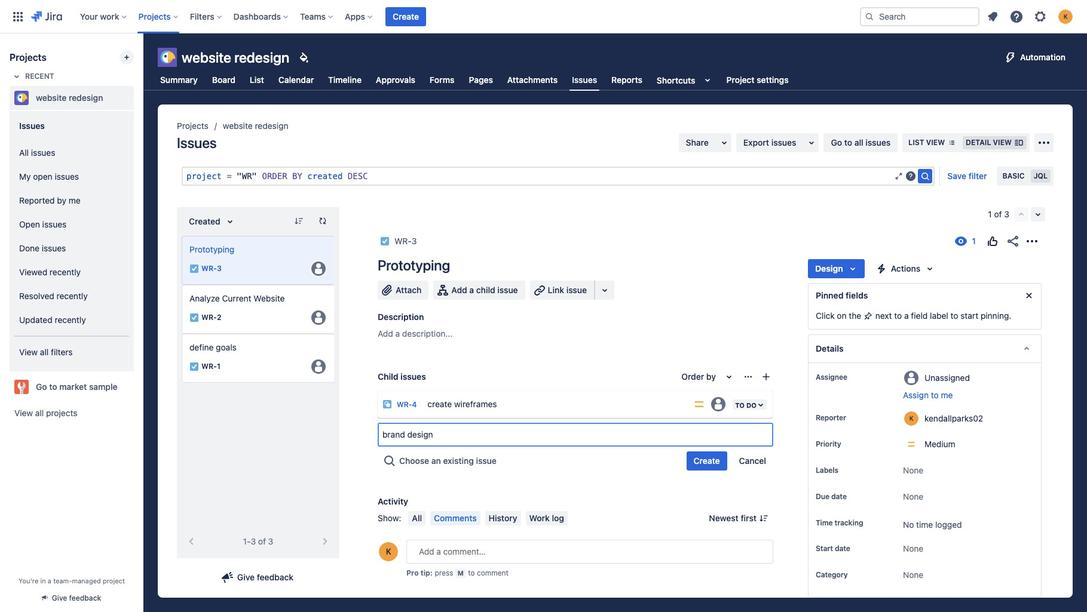 Task type: vqa. For each thing, say whether or not it's contained in the screenshot.
middle the Issues
yes



Task type: locate. For each thing, give the bounding box(es) containing it.
0 vertical spatial prototyping
[[190, 245, 235, 255]]

prototyping inside issues list box
[[190, 245, 235, 255]]

me down unassigned
[[941, 390, 953, 401]]

issues
[[572, 75, 597, 85], [19, 120, 45, 131], [177, 135, 217, 151]]

1 vertical spatial give
[[52, 594, 67, 603]]

go to market sample link
[[10, 376, 129, 399]]

comments
[[434, 514, 477, 524]]

to for go to market sample
[[49, 382, 57, 392]]

0 vertical spatial issues
[[572, 75, 597, 85]]

view left projects
[[14, 408, 33, 419]]

banner
[[0, 0, 1088, 33]]

add inside add a child issue button
[[452, 285, 467, 295]]

all
[[855, 138, 864, 148], [40, 347, 49, 357], [35, 408, 44, 419]]

approvals
[[376, 75, 416, 85]]

list
[[250, 75, 264, 85], [909, 138, 925, 147]]

issue
[[498, 285, 518, 295], [567, 285, 587, 295], [476, 456, 497, 466]]

pinning.
[[981, 311, 1012, 321]]

updated recently
[[19, 315, 86, 325]]

create child image
[[762, 373, 771, 382]]

0 vertical spatial create button
[[386, 7, 426, 26]]

0 vertical spatial feedback
[[257, 573, 294, 583]]

wr- right task icon
[[202, 363, 217, 372]]

Search field
[[860, 7, 980, 26]]

choose an existing issue
[[399, 456, 497, 466]]

1 vertical spatial give feedback
[[52, 594, 101, 603]]

projects inside popup button
[[138, 11, 171, 21]]

issues inside "group"
[[19, 120, 45, 131]]

create right apps 'popup button'
[[393, 11, 419, 21]]

me inside "button"
[[941, 390, 953, 401]]

issues for open issues
[[42, 219, 67, 229]]

all up my
[[19, 147, 29, 158]]

3
[[1005, 209, 1010, 219], [412, 236, 417, 246], [217, 265, 222, 274], [251, 537, 256, 547], [268, 537, 273, 547]]

logged
[[936, 520, 962, 530]]

created
[[308, 172, 343, 181]]

0 vertical spatial all
[[855, 138, 864, 148]]

1 inside issues list box
[[217, 363, 221, 372]]

0 horizontal spatial give feedback button
[[35, 589, 108, 609]]

syntax help image
[[907, 172, 916, 181]]

a
[[470, 285, 474, 295], [905, 311, 909, 321], [396, 329, 400, 339], [48, 578, 51, 585]]

give feedback down you're in a team-managed project
[[52, 594, 101, 603]]

1 vertical spatial view
[[14, 408, 33, 419]]

0 horizontal spatial me
[[69, 195, 81, 205]]

labels pin to top. only you can see pinned fields. image
[[841, 466, 851, 476]]

redesign up list link
[[234, 49, 290, 66]]

attach button
[[378, 281, 429, 300]]

activity
[[378, 497, 408, 507]]

order by image
[[223, 215, 237, 229]]

0 horizontal spatial view
[[927, 138, 945, 147]]

actions image
[[1025, 234, 1040, 249]]

recently for updated recently
[[55, 315, 86, 325]]

1 vertical spatial list
[[909, 138, 925, 147]]

1 up vote options: no one has voted for this issue yet. icon
[[989, 209, 992, 219]]

me down the my open issues 'link'
[[69, 195, 81, 205]]

0 vertical spatial projects
[[138, 11, 171, 21]]

resolved recently
[[19, 291, 88, 301]]

pro
[[407, 569, 419, 578]]

0 vertical spatial view
[[19, 347, 38, 357]]

to for assign to me
[[931, 390, 939, 401]]

pages link
[[467, 69, 496, 91]]

0 vertical spatial wr-3
[[395, 236, 417, 246]]

add down description
[[378, 329, 393, 339]]

give down 1-
[[237, 573, 255, 583]]

1 vertical spatial me
[[941, 390, 953, 401]]

start
[[816, 545, 833, 554]]

prototyping down copy link to issue image
[[378, 257, 450, 274]]

more information about this user image
[[905, 412, 919, 426]]

by inside order by dropdown button
[[707, 372, 716, 382]]

issues right export
[[772, 138, 797, 148]]

recently down done issues link
[[50, 267, 81, 277]]

view for view all filters
[[19, 347, 38, 357]]

issue inside choose an existing issue button
[[476, 456, 497, 466]]

wr- up "analyze"
[[202, 265, 217, 274]]

give feedback down "1-3 of 3"
[[237, 573, 294, 583]]

website redesign down recent
[[36, 93, 103, 103]]

1 horizontal spatial create
[[694, 456, 720, 466]]

issues down reported by me
[[42, 219, 67, 229]]

sort descending image
[[294, 216, 304, 226]]

first
[[741, 514, 757, 524]]

task element
[[182, 236, 335, 285], [182, 285, 335, 334], [182, 334, 335, 383]]

view inside "group"
[[19, 347, 38, 357]]

open issues link
[[14, 213, 129, 237]]

2 vertical spatial all
[[35, 408, 44, 419]]

tab list
[[151, 69, 799, 91]]

0 horizontal spatial issues
[[19, 120, 45, 131]]

by for order
[[707, 372, 716, 382]]

detail
[[966, 138, 992, 147]]

give feedback for bottommost give feedback button
[[52, 594, 101, 603]]

basic
[[1003, 172, 1025, 181]]

issues right child
[[401, 372, 426, 382]]

comment
[[477, 569, 509, 578]]

0 vertical spatial go
[[831, 138, 843, 148]]

issues up "viewed recently"
[[42, 243, 66, 253]]

give down "team-"
[[52, 594, 67, 603]]

save
[[948, 171, 967, 181]]

project settings
[[727, 75, 789, 85]]

0 vertical spatial recently
[[50, 267, 81, 277]]

go up view all projects
[[36, 382, 47, 392]]

0 horizontal spatial list
[[250, 75, 264, 85]]

1 vertical spatial give feedback button
[[35, 589, 108, 609]]

issues up open
[[31, 147, 55, 158]]

view for list view
[[927, 138, 945, 147]]

2 horizontal spatial projects
[[177, 121, 209, 131]]

1 vertical spatial 1
[[217, 363, 221, 372]]

1 vertical spatial task image
[[190, 264, 199, 274]]

1 horizontal spatial issue
[[498, 285, 518, 295]]

0 horizontal spatial create
[[393, 11, 419, 21]]

projects right work
[[138, 11, 171, 21]]

1 vertical spatial of
[[258, 537, 266, 547]]

feedback down managed
[[69, 594, 101, 603]]

projects down "summary" link on the left of page
[[177, 121, 209, 131]]

2
[[217, 314, 221, 323]]

1 vertical spatial feedback
[[69, 594, 101, 603]]

1 horizontal spatial by
[[707, 372, 716, 382]]

add a child issue
[[452, 285, 518, 295]]

project right managed
[[103, 578, 125, 585]]

projects
[[138, 11, 171, 21], [10, 52, 47, 63], [177, 121, 209, 131]]

go right "export issues" popup button
[[831, 138, 843, 148]]

2 vertical spatial projects
[[177, 121, 209, 131]]

0 vertical spatial all
[[19, 147, 29, 158]]

0 horizontal spatial all
[[19, 147, 29, 158]]

me for reported by me
[[69, 195, 81, 205]]

2 horizontal spatial issue
[[567, 285, 587, 295]]

view down updated
[[19, 347, 38, 357]]

projects for projects popup button
[[138, 11, 171, 21]]

go for go to all issues
[[831, 138, 843, 148]]

2 vertical spatial recently
[[55, 315, 86, 325]]

0 vertical spatial list
[[250, 75, 264, 85]]

add to starred image
[[130, 91, 145, 105]]

0 horizontal spatial issue
[[476, 456, 497, 466]]

actions
[[891, 264, 921, 274]]

forms link
[[427, 69, 457, 91]]

task image left wr-2
[[190, 313, 199, 323]]

0 horizontal spatial wr-3
[[202, 265, 222, 274]]

notifications image
[[986, 9, 1000, 24]]

1 horizontal spatial list
[[909, 138, 925, 147]]

1 view from the left
[[927, 138, 945, 147]]

export
[[744, 138, 770, 148]]

1 horizontal spatial give feedback
[[237, 573, 294, 583]]

group
[[14, 110, 129, 372], [14, 138, 129, 336], [1015, 207, 1046, 222]]

define goals
[[190, 343, 237, 353]]

1 horizontal spatial of
[[995, 209, 1002, 219]]

group containing all issues
[[14, 138, 129, 336]]

2 vertical spatial redesign
[[255, 121, 288, 131]]

menu bar
[[406, 512, 570, 526]]

issues inside popup button
[[772, 138, 797, 148]]

0 horizontal spatial by
[[57, 195, 66, 205]]

project left =
[[187, 172, 222, 181]]

issues for done issues
[[42, 243, 66, 253]]

give feedback button down you're in a team-managed project
[[35, 589, 108, 609]]

task element containing prototyping
[[182, 236, 335, 285]]

all inside view all filters link
[[40, 347, 49, 357]]

recent
[[25, 72, 54, 81]]

1 horizontal spatial projects
[[138, 11, 171, 21]]

time
[[917, 520, 934, 530]]

create button right apps 'popup button'
[[386, 7, 426, 26]]

1 vertical spatial website
[[36, 93, 67, 103]]

1 horizontal spatial add
[[452, 285, 467, 295]]

1 horizontal spatial website redesign link
[[223, 119, 288, 133]]

pinned fields
[[816, 291, 868, 301]]

0 horizontal spatial go
[[36, 382, 47, 392]]

redesign down list link
[[255, 121, 288, 131]]

collapse recent projects image
[[10, 69, 24, 84]]

order
[[262, 172, 287, 181]]

website redesign down list link
[[223, 121, 288, 131]]

settings
[[757, 75, 789, 85]]

wr-3 up "analyze"
[[202, 265, 222, 274]]

issues for child issues
[[401, 372, 426, 382]]

1 vertical spatial by
[[707, 372, 716, 382]]

project
[[727, 75, 755, 85]]

board
[[212, 75, 236, 85]]

2 task element from the top
[[182, 285, 335, 334]]

details
[[816, 344, 844, 354]]

recently for viewed recently
[[50, 267, 81, 277]]

website right projects link at top
[[223, 121, 253, 131]]

to for go to all issues
[[845, 138, 853, 148]]

list inside tab list
[[250, 75, 264, 85]]

create button left cancel button
[[687, 452, 727, 471]]

0 vertical spatial by
[[57, 195, 66, 205]]

reports link
[[609, 69, 645, 91]]

work log button
[[526, 512, 568, 526]]

1 down define goals
[[217, 363, 221, 372]]

wr-3
[[395, 236, 417, 246], [202, 265, 222, 274]]

1 vertical spatial all
[[40, 347, 49, 357]]

a down description
[[396, 329, 400, 339]]

go inside 'link'
[[36, 382, 47, 392]]

1 vertical spatial all
[[412, 514, 422, 524]]

2 vertical spatial website
[[223, 121, 253, 131]]

issue right child
[[498, 285, 518, 295]]

projects up recent
[[10, 52, 47, 63]]

due date pin to top. only you can see pinned fields. image
[[850, 493, 859, 502]]

create left cancel
[[694, 456, 720, 466]]

actions button
[[870, 260, 943, 279]]

view right the detail
[[994, 138, 1012, 147]]

list for list
[[250, 75, 264, 85]]

wr-3 up attach
[[395, 236, 417, 246]]

2 none from the top
[[903, 492, 924, 502]]

0 horizontal spatial 1
[[217, 363, 221, 372]]

task image
[[380, 237, 390, 246], [190, 264, 199, 274], [190, 313, 199, 323]]

jql
[[1034, 172, 1048, 181]]

1 horizontal spatial go
[[831, 138, 843, 148]]

recently for resolved recently
[[57, 291, 88, 301]]

0 vertical spatial of
[[995, 209, 1002, 219]]

a left field
[[905, 311, 909, 321]]

jira image
[[31, 9, 62, 24], [31, 9, 62, 24]]

2 vertical spatial website redesign
[[223, 121, 288, 131]]

task image up "analyze"
[[190, 264, 199, 274]]

1 horizontal spatial create button
[[687, 452, 727, 471]]

task element containing define goals
[[182, 334, 335, 383]]

1 horizontal spatial me
[[941, 390, 953, 401]]

wr- down "analyze"
[[202, 314, 217, 323]]

3 none from the top
[[903, 544, 924, 554]]

analyze current website
[[190, 294, 285, 304]]

3 task element from the top
[[182, 334, 335, 383]]

wr-4
[[397, 401, 417, 410]]

reported
[[19, 195, 55, 205]]

date right start
[[835, 545, 851, 554]]

all inside "group"
[[19, 147, 29, 158]]

projects for projects link at top
[[177, 121, 209, 131]]

create project image
[[122, 53, 132, 62]]

projects button
[[135, 7, 183, 26]]

description
[[378, 312, 424, 322]]

by right order
[[707, 372, 716, 382]]

prototyping down created dropdown button at the left of the page
[[190, 245, 235, 255]]

0 vertical spatial website redesign
[[182, 49, 290, 66]]

add left child
[[452, 285, 467, 295]]

tip:
[[421, 569, 433, 578]]

work
[[100, 11, 119, 21]]

all inside button
[[412, 514, 422, 524]]

Add a comment… field
[[407, 541, 774, 564]]

your work button
[[76, 7, 131, 26]]

0 vertical spatial project
[[187, 172, 222, 181]]

issue right the existing
[[476, 456, 497, 466]]

1 horizontal spatial issues
[[177, 135, 217, 151]]

desc
[[348, 172, 368, 181]]

0 vertical spatial me
[[69, 195, 81, 205]]

all right show:
[[412, 514, 422, 524]]

2 view from the left
[[994, 138, 1012, 147]]

wr- for analyze current website
[[202, 314, 217, 323]]

add to starred image
[[130, 380, 145, 395]]

0 horizontal spatial add
[[378, 329, 393, 339]]

reported by me link
[[14, 189, 129, 213]]

list right board
[[250, 75, 264, 85]]

0 horizontal spatial give feedback
[[52, 594, 101, 603]]

view up search icon
[[927, 138, 945, 147]]

to inside 'link'
[[49, 382, 57, 392]]

banner containing your work
[[0, 0, 1088, 33]]

website down recent
[[36, 93, 67, 103]]

go to all issues link
[[824, 133, 898, 152]]

1 horizontal spatial give
[[237, 573, 255, 583]]

pages
[[469, 75, 493, 85]]

import and bulk change issues image
[[1037, 136, 1052, 150]]

1 task element from the top
[[182, 236, 335, 285]]

link web pages and more image
[[598, 283, 612, 298]]

1 vertical spatial date
[[835, 545, 851, 554]]

calendar link
[[276, 69, 316, 91]]

1 horizontal spatial view
[[994, 138, 1012, 147]]

wr- for define goals
[[202, 363, 217, 372]]

by inside reported by me link
[[57, 195, 66, 205]]

view
[[927, 138, 945, 147], [994, 138, 1012, 147]]

issues down projects link at top
[[177, 135, 217, 151]]

all inside the view all projects link
[[35, 408, 44, 419]]

of up vote options: no one has voted for this issue yet. icon
[[995, 209, 1002, 219]]

open issues
[[19, 219, 67, 229]]

0 horizontal spatial of
[[258, 537, 266, 547]]

issues up all issues
[[19, 120, 45, 131]]

no time logged
[[903, 520, 962, 530]]

Child issues field
[[379, 425, 773, 446]]

all for filters
[[40, 347, 49, 357]]

assignee pin to top. only you can see pinned fields. image
[[850, 373, 860, 383]]

0 horizontal spatial projects
[[10, 52, 47, 63]]

all button
[[409, 512, 426, 526]]

0 vertical spatial task image
[[380, 237, 390, 246]]

link issue
[[548, 285, 587, 295]]

prototyping
[[190, 245, 235, 255], [378, 257, 450, 274]]

1 horizontal spatial feedback
[[257, 573, 294, 583]]

team-
[[53, 578, 72, 585]]

automation image
[[1004, 50, 1018, 65]]

goals
[[216, 343, 237, 353]]

website redesign link down recent
[[10, 86, 129, 110]]

a left child
[[470, 285, 474, 295]]

0 vertical spatial 1
[[989, 209, 992, 219]]

0 vertical spatial create
[[393, 11, 419, 21]]

redesign left add to starred icon
[[69, 93, 103, 103]]

your profile and settings image
[[1059, 9, 1073, 24]]

JQL query field
[[183, 168, 895, 185]]

task element containing analyze current website
[[182, 285, 335, 334]]

issue for add a child issue
[[498, 285, 518, 295]]

give feedback button down "1-3 of 3"
[[216, 569, 301, 588]]

details element
[[808, 335, 1042, 364]]

website redesign up board
[[182, 49, 290, 66]]

website up board
[[182, 49, 231, 66]]

feedback down "1-3 of 3"
[[257, 573, 294, 583]]

filters
[[190, 11, 214, 21]]

1 vertical spatial project
[[103, 578, 125, 585]]

issues for export issues
[[772, 138, 797, 148]]

by right "reported"
[[57, 195, 66, 205]]

1 none from the top
[[903, 466, 924, 476]]

0 vertical spatial website redesign link
[[10, 86, 129, 110]]

issues inside tab list
[[572, 75, 597, 85]]

list up syntax help "icon" on the top
[[909, 138, 925, 147]]

issue right link
[[567, 285, 587, 295]]

go for go to market sample
[[36, 382, 47, 392]]

2 vertical spatial task image
[[190, 313, 199, 323]]

website redesign link down list link
[[223, 119, 288, 133]]

date left due date pin to top. only you can see pinned fields. image
[[832, 493, 847, 502]]

1 horizontal spatial give feedback button
[[216, 569, 301, 588]]

0 horizontal spatial give
[[52, 594, 67, 603]]

4 none from the top
[[903, 571, 924, 581]]

0 vertical spatial date
[[832, 493, 847, 502]]

board link
[[210, 69, 238, 91]]

1 vertical spatial issues
[[19, 120, 45, 131]]

1 vertical spatial wr-3
[[202, 265, 222, 274]]

task image left wr-3 link
[[380, 237, 390, 246]]

issues left reports
[[572, 75, 597, 85]]

of right 1-
[[258, 537, 266, 547]]

1 horizontal spatial 1
[[989, 209, 992, 219]]

recently down resolved recently link
[[55, 315, 86, 325]]

2 horizontal spatial issues
[[572, 75, 597, 85]]

0 vertical spatial redesign
[[234, 49, 290, 66]]

all for all
[[412, 514, 422, 524]]

issue inside add a child issue button
[[498, 285, 518, 295]]

1 horizontal spatial prototyping
[[378, 257, 450, 274]]

task image for prototyping
[[190, 264, 199, 274]]

to inside "button"
[[931, 390, 939, 401]]

issue for choose an existing issue
[[476, 456, 497, 466]]

1 vertical spatial add
[[378, 329, 393, 339]]

issues down the all issues link
[[55, 171, 79, 182]]

view for view all projects
[[14, 408, 33, 419]]

give feedback for the topmost give feedback button
[[237, 573, 294, 583]]

due
[[816, 493, 830, 502]]

1 vertical spatial go
[[36, 382, 47, 392]]

recently down viewed recently link
[[57, 291, 88, 301]]



Task type: describe. For each thing, give the bounding box(es) containing it.
no
[[903, 520, 914, 530]]

view all filters link
[[14, 341, 129, 365]]

your
[[80, 11, 98, 21]]

settings image
[[1034, 9, 1048, 24]]

define
[[190, 343, 214, 353]]

child
[[378, 372, 399, 382]]

share
[[686, 138, 709, 148]]

start
[[961, 311, 979, 321]]

group for 1 of 3
[[1015, 207, 1046, 222]]

timeline link
[[326, 69, 364, 91]]

viewed recently link
[[14, 261, 129, 285]]

filters button
[[186, 7, 226, 26]]

issues list box
[[182, 236, 335, 383]]

0 horizontal spatial website redesign link
[[10, 86, 129, 110]]

task image for analyze current website
[[190, 313, 199, 323]]

wr-2
[[202, 314, 221, 323]]

1 vertical spatial create button
[[687, 452, 727, 471]]

my open issues
[[19, 171, 79, 182]]

on
[[837, 311, 847, 321]]

view for detail view
[[994, 138, 1012, 147]]

choose an existing issue button
[[378, 452, 504, 471]]

m
[[458, 570, 464, 578]]

child
[[476, 285, 496, 295]]

wr- left copy link to issue image
[[395, 236, 412, 246]]

updated recently link
[[14, 309, 129, 332]]

shortcuts button
[[655, 69, 717, 91]]

1-
[[243, 537, 251, 547]]

choose
[[399, 456, 429, 466]]

design button
[[808, 260, 865, 279]]

a inside button
[[470, 285, 474, 295]]

press
[[435, 569, 453, 578]]

all for all issues
[[19, 147, 29, 158]]

by for reported
[[57, 195, 66, 205]]

wr- for prototyping
[[202, 265, 217, 274]]

filter
[[969, 171, 988, 181]]

comments button
[[431, 512, 481, 526]]

the
[[849, 311, 862, 321]]

reporter
[[816, 414, 847, 423]]

dashboards
[[234, 11, 281, 21]]

create inside primary element
[[393, 11, 419, 21]]

hide message image
[[1022, 289, 1037, 303]]

export issues button
[[737, 133, 819, 152]]

order by button
[[675, 368, 741, 387]]

date for start date
[[835, 545, 851, 554]]

2 vertical spatial issues
[[177, 135, 217, 151]]

0 vertical spatial give feedback button
[[216, 569, 301, 588]]

me for assign to me
[[941, 390, 953, 401]]

created
[[189, 216, 220, 227]]

appswitcher icon image
[[11, 9, 25, 24]]

project = "wr" order by created desc
[[187, 172, 368, 181]]

list for list view
[[909, 138, 925, 147]]

all issues
[[19, 147, 55, 158]]

resolved
[[19, 291, 54, 301]]

1 vertical spatial website redesign link
[[223, 119, 288, 133]]

primary element
[[7, 0, 851, 33]]

all issues link
[[14, 141, 129, 165]]

add a description...
[[378, 329, 453, 339]]

assignee
[[816, 373, 848, 382]]

0 horizontal spatial feedback
[[69, 594, 101, 603]]

tab list containing issues
[[151, 69, 799, 91]]

all for projects
[[35, 408, 44, 419]]

priority: medium image
[[694, 399, 706, 411]]

pinned
[[816, 291, 844, 301]]

click on the
[[816, 311, 864, 321]]

add for add a child issue
[[452, 285, 467, 295]]

1 vertical spatial create
[[694, 456, 720, 466]]

all inside go to all issues link
[[855, 138, 864, 148]]

1 vertical spatial prototyping
[[378, 257, 450, 274]]

menu bar containing all
[[406, 512, 570, 526]]

assign
[[903, 390, 929, 401]]

issue type: sub-task image
[[383, 400, 392, 410]]

wr- right issue type: sub-task icon
[[397, 401, 412, 410]]

assign to me
[[903, 390, 953, 401]]

search image
[[865, 12, 875, 21]]

4
[[412, 401, 417, 410]]

add for add a description...
[[378, 329, 393, 339]]

description...
[[402, 329, 453, 339]]

view all projects link
[[10, 403, 134, 425]]

click
[[816, 311, 835, 321]]

start date
[[816, 545, 851, 554]]

list view
[[909, 138, 945, 147]]

share button
[[679, 133, 732, 152]]

a right 'in'
[[48, 578, 51, 585]]

3 inside issues list box
[[217, 265, 222, 274]]

time tracking pin to top. only you can see pinned fields. image
[[866, 519, 876, 529]]

task image
[[190, 362, 199, 372]]

create button inside primary element
[[386, 7, 426, 26]]

1 vertical spatial website redesign
[[36, 93, 103, 103]]

issues inside 'link'
[[55, 171, 79, 182]]

set project background image
[[297, 50, 311, 65]]

forms
[[430, 75, 455, 85]]

reporter pin to top. only you can see pinned fields. image
[[849, 414, 859, 423]]

to for next to a field label to start pinning.
[[895, 311, 902, 321]]

work
[[529, 514, 550, 524]]

open
[[19, 219, 40, 229]]

0 vertical spatial give
[[237, 573, 255, 583]]

shortcuts
[[657, 75, 696, 85]]

add a child issue button
[[434, 281, 525, 300]]

updated
[[19, 315, 52, 325]]

attach
[[396, 285, 422, 295]]

refresh image
[[318, 216, 328, 226]]

history button
[[485, 512, 521, 526]]

editor image
[[895, 172, 904, 181]]

1 vertical spatial redesign
[[69, 93, 103, 103]]

my
[[19, 171, 31, 182]]

group for issues
[[14, 138, 129, 336]]

attachments
[[507, 75, 558, 85]]

attachments link
[[505, 69, 560, 91]]

create
[[428, 399, 452, 409]]

priority
[[816, 440, 842, 449]]

project inside jql query field
[[187, 172, 222, 181]]

group containing issues
[[14, 110, 129, 372]]

dashboards button
[[230, 7, 293, 26]]

list link
[[247, 69, 267, 91]]

apps
[[345, 11, 365, 21]]

vote options: no one has voted for this issue yet. image
[[986, 234, 1000, 249]]

issues left the list view at the right
[[866, 138, 891, 148]]

save filter
[[948, 171, 988, 181]]

wr-3 link
[[395, 234, 417, 249]]

cancel button
[[732, 452, 774, 471]]

due date
[[816, 493, 847, 502]]

in
[[40, 578, 46, 585]]

issues for all issues
[[31, 147, 55, 158]]

0 vertical spatial website
[[182, 49, 231, 66]]

copy link to issue image
[[415, 236, 424, 246]]

issue inside the link issue 'button'
[[567, 285, 587, 295]]

date for due date
[[832, 493, 847, 502]]

help image
[[1010, 9, 1024, 24]]

time tracking
[[816, 519, 864, 528]]

search image
[[919, 169, 933, 184]]

approvals link
[[374, 69, 418, 91]]

created button
[[182, 212, 242, 231]]

automation
[[1021, 52, 1066, 62]]

sidebar navigation image
[[130, 48, 157, 72]]

website
[[254, 294, 285, 304]]

existing
[[443, 456, 474, 466]]

create wireframes
[[428, 399, 497, 409]]

reports
[[612, 75, 643, 85]]

unassigned
[[925, 373, 970, 383]]

issue actions image
[[744, 373, 753, 382]]

1 vertical spatial projects
[[10, 52, 47, 63]]

next
[[876, 311, 892, 321]]

0 horizontal spatial project
[[103, 578, 125, 585]]

1-3 of 3
[[243, 537, 273, 547]]

category
[[816, 571, 848, 580]]

log
[[552, 514, 564, 524]]

your work
[[80, 11, 119, 21]]

apps button
[[341, 7, 377, 26]]

wr-3 inside task element
[[202, 265, 222, 274]]



